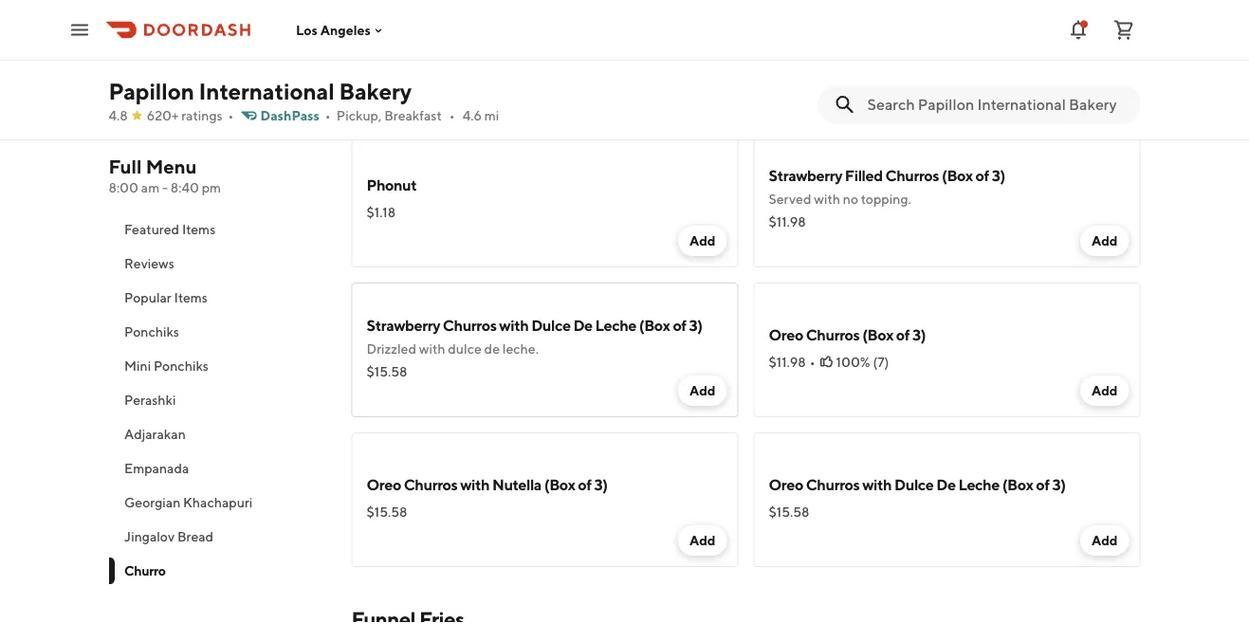 Task type: vqa. For each thing, say whether or not it's contained in the screenshot.
$15.58 within Strawberry Churros with Dulce De Leche (Box of 3) Drizzled with dulce de leche. $15.58 Add
yes



Task type: describe. For each thing, give the bounding box(es) containing it.
notification bell image
[[1067, 19, 1090, 41]]

de for strawberry churros with dulce de leche (box of 3) drizzled with dulce de leche. $15.58 add
[[573, 316, 593, 334]]

620+
[[147, 108, 179, 123]]

churros for strawberry churros with dulce de leche (box of 3) drizzled with dulce de leche. $15.58 add
[[443, 316, 497, 334]]

papillon international bakery
[[109, 77, 412, 104]]

full
[[109, 156, 142, 178]]

with for oreo churros with dulce de leche (box of 3)
[[863, 476, 892, 494]]

add button for strawberry filled churros (box of 3)
[[1081, 226, 1130, 256]]

churros for oreo churros (box of 3)
[[806, 326, 860, 344]]

$4.20
[[769, 55, 805, 70]]

los angeles button
[[296, 22, 386, 38]]

empanada
[[124, 461, 189, 476]]

oreo for oreo churros (box of 3)
[[769, 326, 804, 344]]

churro
[[124, 563, 165, 579]]

featured
[[124, 222, 179, 237]]

(7)
[[873, 354, 889, 370]]

with inside strawberry filled churros (box of 3) served with no topping. $11.98 add
[[814, 191, 841, 207]]

leche for strawberry churros with dulce de leche (box of 3) drizzled with dulce de leche. $15.58 add
[[595, 316, 637, 334]]

open menu image
[[68, 19, 91, 41]]

8:00
[[109, 180, 139, 195]]

of inside strawberry filled churros (box of 3) served with no topping. $11.98 add
[[976, 167, 990, 185]]

pieces.
[[377, 41, 419, 57]]

popular
[[124, 290, 171, 306]]

3
[[367, 41, 374, 57]]

$15.58 for oreo churros with nutella (box of 3)
[[367, 504, 407, 520]]

dashpass •
[[260, 108, 331, 123]]

add button for strawberry churros with dulce de leche (box of 3)
[[678, 376, 727, 406]]

papillon
[[109, 77, 194, 104]]

items for featured items
[[182, 222, 215, 237]]

pickup,
[[337, 108, 382, 123]]

featured items
[[124, 222, 215, 237]]

0 vertical spatial ponchiks
[[124, 324, 179, 340]]

popular items button
[[109, 281, 329, 315]]

georgian
[[124, 495, 180, 510]]

strawberry filled churros (box of 3) served with no topping. $11.98 add
[[769, 167, 1118, 249]]

original
[[367, 17, 421, 35]]

strawberry churros with dulce de leche (box of 3) drizzled with dulce de leche. $15.58 add
[[367, 316, 716, 399]]

add inside strawberry churros with dulce de leche (box of 3) drizzled with dulce de leche. $15.58 add
[[690, 383, 716, 399]]

add inside strawberry filled churros (box of 3) served with no topping. $11.98 add
[[1092, 233, 1118, 249]]

Item Search search field
[[868, 94, 1126, 115]]

de
[[484, 341, 500, 357]]

churros for oreo churros with nutella (box of 3)
[[404, 476, 458, 494]]

• right 'ratings'
[[228, 108, 234, 123]]

strawberry for strawberry churros with dulce de leche (box of 3)
[[367, 316, 440, 334]]

original churros (box 3) 3 pieces.
[[367, 17, 527, 57]]

topping.
[[861, 191, 912, 207]]

georgian khachapuri button
[[109, 486, 329, 520]]

los angeles
[[296, 22, 371, 38]]

• left 4.6
[[450, 108, 455, 123]]

international
[[199, 77, 335, 104]]

100%
[[836, 354, 871, 370]]

add button for oreo churros with nutella (box of 3)
[[678, 526, 727, 556]]

churros for oreo churros with dulce de leche (box of 3)
[[806, 476, 860, 494]]

perashki
[[124, 392, 176, 408]]

reviews
[[124, 256, 174, 271]]

$11.98 •
[[769, 354, 816, 370]]

reviews button
[[109, 247, 329, 281]]



Task type: locate. For each thing, give the bounding box(es) containing it.
(box inside strawberry churros with dulce de leche (box of 3) drizzled with dulce de leche. $15.58 add
[[639, 316, 670, 334]]

popular items
[[124, 290, 207, 306]]

0 horizontal spatial leche
[[595, 316, 637, 334]]

bread
[[177, 529, 213, 545]]

dulce for oreo
[[895, 476, 934, 494]]

$15.58 inside strawberry churros with dulce de leche (box of 3) drizzled with dulce de leche. $15.58 add
[[367, 364, 407, 380]]

1 horizontal spatial dulce
[[895, 476, 934, 494]]

3) inside strawberry filled churros (box of 3) served with no topping. $11.98 add
[[992, 167, 1006, 185]]

1 horizontal spatial strawberry
[[769, 167, 843, 185]]

•
[[228, 108, 234, 123], [325, 108, 331, 123], [450, 108, 455, 123], [810, 354, 816, 370]]

filled
[[845, 167, 883, 185]]

$15.58
[[367, 364, 407, 380], [367, 504, 407, 520], [769, 504, 810, 520]]

churros inside strawberry filled churros (box of 3) served with no topping. $11.98 add
[[886, 167, 940, 185]]

items right "popular"
[[174, 290, 207, 306]]

0 vertical spatial dulce
[[531, 316, 571, 334]]

de inside strawberry churros with dulce de leche (box of 3) drizzled with dulce de leche. $15.58 add
[[573, 316, 593, 334]]

adjarakan
[[124, 427, 185, 442]]

oreo churros with nutella (box of 3)
[[367, 476, 608, 494]]

with
[[814, 191, 841, 207], [499, 316, 529, 334], [419, 341, 446, 357], [460, 476, 490, 494], [863, 476, 892, 494]]

georgian khachapuri
[[124, 495, 252, 510]]

100% (7)
[[836, 354, 889, 370]]

• left the 100%
[[810, 354, 816, 370]]

1 vertical spatial items
[[174, 290, 207, 306]]

items inside button
[[174, 290, 207, 306]]

$11.98 inside strawberry filled churros (box of 3) served with no topping. $11.98 add
[[769, 214, 806, 230]]

with for strawberry churros with dulce de leche (box of 3) drizzled with dulce de leche. $15.58 add
[[499, 316, 529, 334]]

of inside strawberry churros with dulce de leche (box of 3) drizzled with dulce de leche. $15.58 add
[[673, 316, 687, 334]]

strawberry inside strawberry filled churros (box of 3) served with no topping. $11.98 add
[[769, 167, 843, 185]]

0 vertical spatial de
[[573, 316, 593, 334]]

jingalov bread button
[[109, 520, 329, 554]]

dulce inside strawberry churros with dulce de leche (box of 3) drizzled with dulce de leche. $15.58 add
[[531, 316, 571, 334]]

de
[[573, 316, 593, 334], [937, 476, 956, 494]]

churros for original churros (box 3) 3 pieces.
[[423, 17, 477, 35]]

3)
[[514, 17, 527, 35], [992, 167, 1006, 185], [689, 316, 703, 334], [913, 326, 926, 344], [595, 476, 608, 494], [1053, 476, 1066, 494]]

ponchiks
[[124, 324, 179, 340], [153, 358, 208, 374]]

2 $11.98 from the top
[[769, 354, 806, 370]]

strawberry
[[769, 167, 843, 185], [367, 316, 440, 334]]

$1.18
[[367, 204, 396, 220]]

add button for oreo churros (box of 3)
[[1081, 376, 1130, 406]]

items
[[182, 222, 215, 237], [174, 290, 207, 306]]

ratings
[[181, 108, 223, 123]]

breakfast
[[384, 108, 442, 123]]

leche inside strawberry churros with dulce de leche (box of 3) drizzled with dulce de leche. $15.58 add
[[595, 316, 637, 334]]

1 horizontal spatial leche
[[959, 476, 1000, 494]]

strawberry up drizzled
[[367, 316, 440, 334]]

pickup, breakfast • 4.6 mi
[[337, 108, 499, 123]]

dulce
[[531, 316, 571, 334], [895, 476, 934, 494]]

1 $11.98 from the top
[[769, 214, 806, 230]]

add button for phonut
[[678, 226, 727, 256]]

no
[[843, 191, 859, 207]]

strawberry inside strawberry churros with dulce de leche (box of 3) drizzled with dulce de leche. $15.58 add
[[367, 316, 440, 334]]

8:40
[[171, 180, 199, 195]]

strawberry up served
[[769, 167, 843, 185]]

3) inside original churros (box 3) 3 pieces.
[[514, 17, 527, 35]]

leche for oreo churros with dulce de leche (box of 3)
[[959, 476, 1000, 494]]

$11.98 down oreo churros (box of 3)
[[769, 354, 806, 370]]

mini
[[124, 358, 151, 374]]

churros
[[423, 17, 477, 35], [886, 167, 940, 185], [443, 316, 497, 334], [806, 326, 860, 344], [404, 476, 458, 494], [806, 476, 860, 494]]

perashki button
[[109, 383, 329, 417]]

strawberry for strawberry filled churros (box of 3)
[[769, 167, 843, 185]]

-
[[162, 180, 168, 195]]

menu
[[146, 156, 197, 178]]

am
[[141, 180, 160, 195]]

mini ponchiks button
[[109, 349, 329, 383]]

items for popular items
[[174, 290, 207, 306]]

dulce
[[448, 341, 482, 357]]

khachapuri
[[183, 495, 252, 510]]

1 vertical spatial ponchiks
[[153, 358, 208, 374]]

dulce for strawberry
[[531, 316, 571, 334]]

de for oreo churros with dulce de leche (box of 3)
[[937, 476, 956, 494]]

angeles
[[320, 22, 371, 38]]

(box inside strawberry filled churros (box of 3) served with no topping. $11.98 add
[[942, 167, 973, 185]]

mini ponchiks
[[124, 358, 208, 374]]

1 horizontal spatial de
[[937, 476, 956, 494]]

4.6
[[463, 108, 482, 123]]

ponchiks down "popular"
[[124, 324, 179, 340]]

dashpass
[[260, 108, 320, 123]]

oreo for oreo churros with nutella (box of 3)
[[367, 476, 401, 494]]

1 vertical spatial $11.98
[[769, 354, 806, 370]]

bakery
[[339, 77, 412, 104]]

churros inside original churros (box 3) 3 pieces.
[[423, 17, 477, 35]]

0 horizontal spatial dulce
[[531, 316, 571, 334]]

jingalov bread
[[124, 529, 213, 545]]

served
[[769, 191, 812, 207]]

$11.98
[[769, 214, 806, 230], [769, 354, 806, 370]]

oreo churros (box of 3)
[[769, 326, 926, 344]]

1 vertical spatial dulce
[[895, 476, 934, 494]]

add
[[1092, 83, 1118, 99], [690, 233, 716, 249], [1092, 233, 1118, 249], [690, 383, 716, 399], [1092, 383, 1118, 399], [690, 533, 716, 548], [1092, 533, 1118, 548]]

1 vertical spatial de
[[937, 476, 956, 494]]

of
[[976, 167, 990, 185], [673, 316, 687, 334], [896, 326, 910, 344], [578, 476, 592, 494], [1036, 476, 1050, 494]]

empanada button
[[109, 452, 329, 486]]

0 horizontal spatial strawberry
[[367, 316, 440, 334]]

(box inside original churros (box 3) 3 pieces.
[[480, 17, 511, 35]]

• left pickup,
[[325, 108, 331, 123]]

(box
[[480, 17, 511, 35], [942, 167, 973, 185], [639, 316, 670, 334], [863, 326, 894, 344], [544, 476, 576, 494], [1003, 476, 1034, 494]]

620+ ratings •
[[147, 108, 234, 123]]

0 vertical spatial leche
[[595, 316, 637, 334]]

drizzled
[[367, 341, 417, 357]]

add button for oreo churros with dulce de leche (box of 3)
[[1081, 526, 1130, 556]]

oreo churros with dulce de leche (box of 3)
[[769, 476, 1066, 494]]

items inside "button"
[[182, 222, 215, 237]]

0 horizontal spatial de
[[573, 316, 593, 334]]

0 vertical spatial strawberry
[[769, 167, 843, 185]]

$15.58 for oreo churros with dulce de leche (box of 3)
[[769, 504, 810, 520]]

ponchiks right mini
[[153, 358, 208, 374]]

0 vertical spatial $11.98
[[769, 214, 806, 230]]

full menu 8:00 am - 8:40 pm
[[109, 156, 221, 195]]

los
[[296, 22, 318, 38]]

with for oreo churros with nutella (box of 3)
[[460, 476, 490, 494]]

featured items button
[[109, 213, 329, 247]]

1 vertical spatial strawberry
[[367, 316, 440, 334]]

4.8
[[109, 108, 128, 123]]

3) inside strawberry churros with dulce de leche (box of 3) drizzled with dulce de leche. $15.58 add
[[689, 316, 703, 334]]

0 items, open order cart image
[[1113, 19, 1136, 41]]

1 vertical spatial leche
[[959, 476, 1000, 494]]

0 vertical spatial items
[[182, 222, 215, 237]]

phonut
[[367, 176, 417, 194]]

ponchiks button
[[109, 315, 329, 349]]

oreo for oreo churros with dulce de leche (box of 3)
[[769, 476, 804, 494]]

$11.98 down served
[[769, 214, 806, 230]]

leche.
[[503, 341, 539, 357]]

churros inside strawberry churros with dulce de leche (box of 3) drizzled with dulce de leche. $15.58 add
[[443, 316, 497, 334]]

jingalov
[[124, 529, 174, 545]]

nutella
[[492, 476, 542, 494]]

leche
[[595, 316, 637, 334], [959, 476, 1000, 494]]

mi
[[485, 108, 499, 123]]

items up reviews button
[[182, 222, 215, 237]]

oreo
[[769, 326, 804, 344], [367, 476, 401, 494], [769, 476, 804, 494]]

adjarakan button
[[109, 417, 329, 452]]

pm
[[202, 180, 221, 195]]

add button
[[1081, 76, 1130, 106], [678, 226, 727, 256], [1081, 226, 1130, 256], [678, 376, 727, 406], [1081, 376, 1130, 406], [678, 526, 727, 556], [1081, 526, 1130, 556]]



